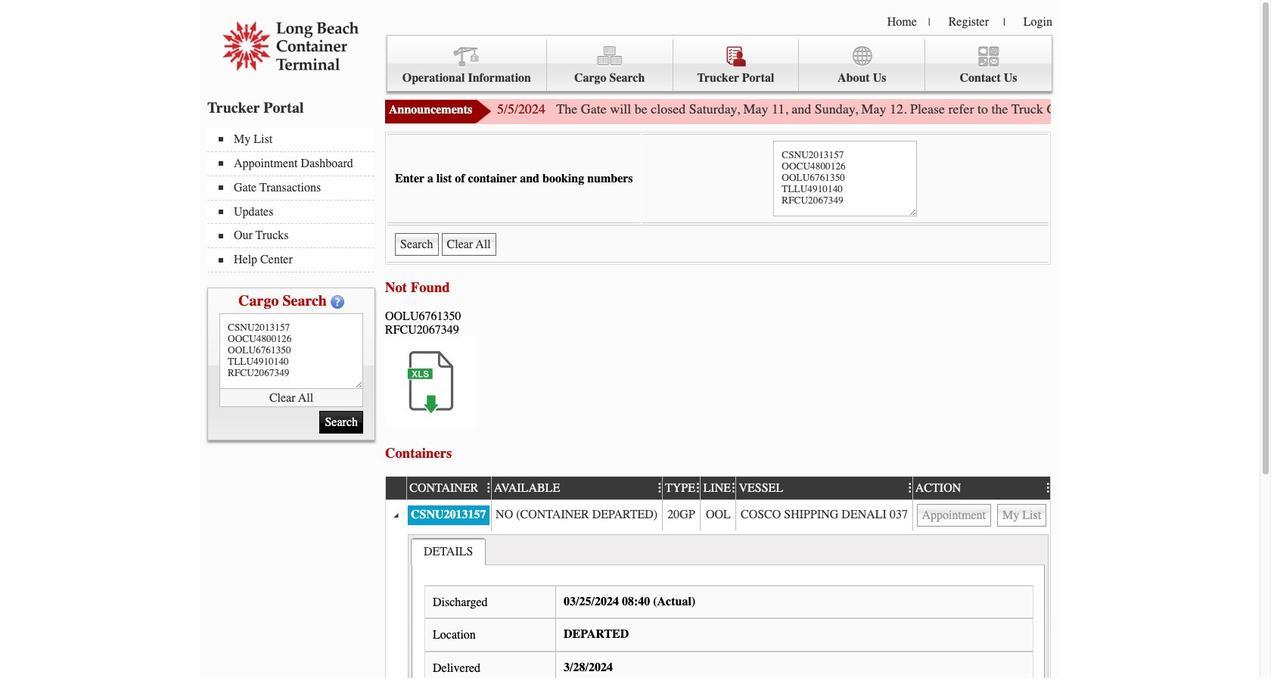 Task type: describe. For each thing, give the bounding box(es) containing it.
container edit column settings image
[[483, 482, 491, 494]]

1 row from the top
[[386, 475, 1058, 500]]

tab list inside row
[[411, 538, 486, 565]]

1 vertical spatial menu bar
[[207, 128, 382, 273]]

action edit column settings image
[[1043, 482, 1051, 494]]

type edit column settings image
[[693, 482, 701, 494]]

2 row from the top
[[386, 500, 1051, 531]]

vessel edit column settings image
[[905, 482, 913, 494]]

Enter container numbers and/ or booking numbers.  text field
[[220, 313, 363, 389]]

available edit column settings image
[[655, 482, 662, 494]]



Task type: locate. For each thing, give the bounding box(es) containing it.
Enter container numbers and/ or booking numbers. Press ESC to reset input box text field
[[774, 141, 918, 217]]

cell
[[386, 500, 407, 531], [407, 500, 491, 531], [491, 500, 662, 531], [662, 500, 701, 531], [701, 500, 736, 531], [736, 500, 913, 531], [913, 500, 1051, 531], [386, 531, 407, 678], [407, 531, 1051, 678]]

3 row from the top
[[386, 531, 1051, 678]]

1 horizontal spatial menu bar
[[387, 35, 1053, 92]]

None button
[[442, 233, 496, 256], [917, 504, 992, 527], [998, 504, 1047, 527], [442, 233, 496, 256], [917, 504, 992, 527], [998, 504, 1047, 527]]

0 horizontal spatial menu bar
[[207, 128, 382, 273]]

None submit
[[395, 233, 439, 256], [320, 411, 363, 434], [395, 233, 439, 256], [320, 411, 363, 434]]

row group
[[386, 500, 1051, 678]]

tab list
[[411, 538, 486, 565]]

tree grid
[[386, 475, 1058, 678]]

line edit column settings image
[[728, 482, 736, 494]]

menu bar
[[387, 35, 1053, 92], [207, 128, 382, 273]]

column header inside row
[[386, 477, 407, 500]]

0 vertical spatial menu bar
[[387, 35, 1053, 92]]

column header
[[386, 477, 407, 500]]

row
[[386, 475, 1058, 500], [386, 500, 1051, 531], [386, 531, 1051, 678]]

tab
[[411, 538, 486, 565]]



Task type: vqa. For each thing, say whether or not it's contained in the screenshot.
CUSTOMER SERVICE CONTACTS: EVERGREEN/ONE Line: (562) 951-6020 lbctcs.egl@lbct.com OOCL: (562) 951-6019 lbctcs.ool@lbct.com CMA-CGM/COSCO: (562) 951-6018 lbctcs.cma@lbct.com lbctcs.cos@lbct.com 2nd Shift Contact Info: (562) 951-6033​​
no



